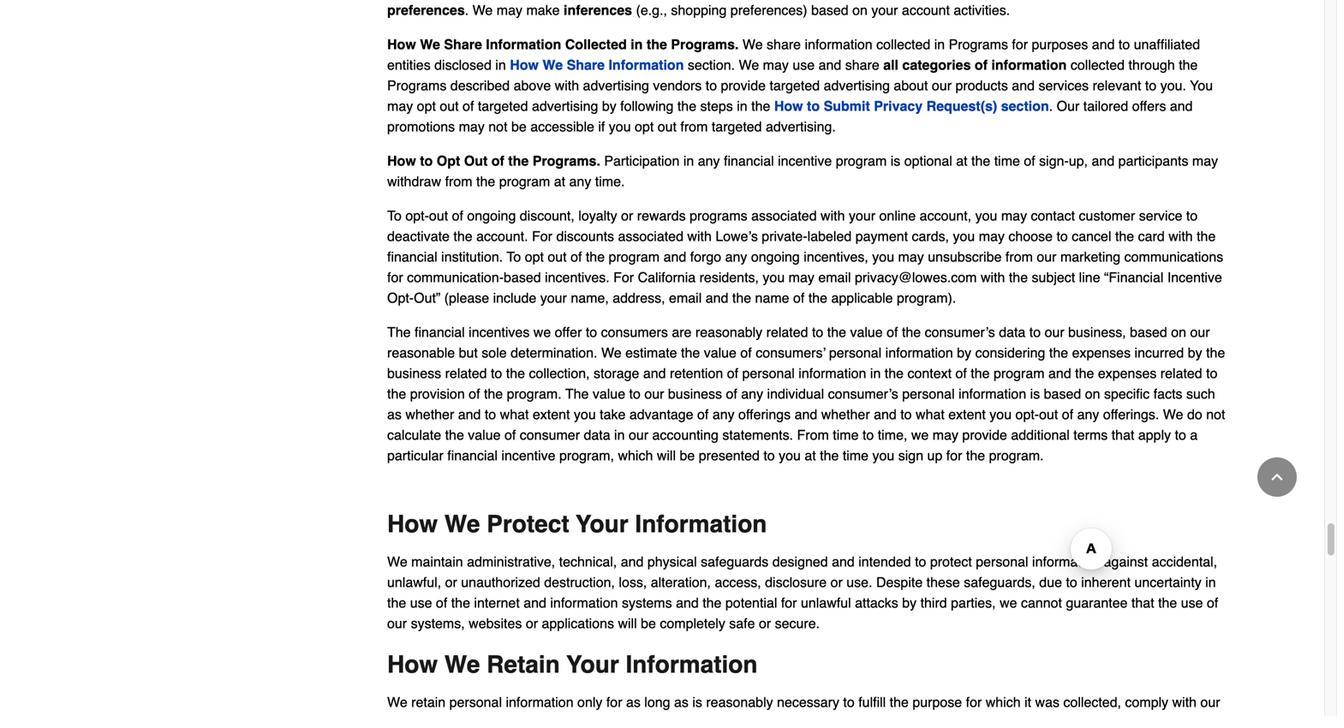 Task type: vqa. For each thing, say whether or not it's contained in the screenshot.
availability
no



Task type: describe. For each thing, give the bounding box(es) containing it.
accessible
[[531, 119, 595, 134]]

may up choose
[[1001, 208, 1027, 224]]

name,
[[571, 290, 609, 306]]

we inside we maintain administrative, technical, and physical safeguards designed and intended to protect personal information against accidental, unlawful, or unauthorized destruction, loss, alteration, access, disclosure or use. despite these safeguards, due to inherent uncertainty in the use of the internet and information systems and the potential for unlawful attacks by third parties, we cannot guarantee that the use of our systems, websites or applications will be completely safe or secure.
[[1000, 595, 1017, 611]]

reasonably inside we retain personal information only for as long as is reasonably necessary to fulfill the purpose for which it was collected, comply with our legal obligations, resolve disputes, and enforce our agreements. to determine the appropriate duration of the retention of persona
[[706, 694, 773, 710]]

in up categories
[[934, 36, 945, 52]]

appropriate
[[885, 715, 955, 716]]

with up forgo
[[687, 228, 712, 244]]

consumer
[[520, 427, 580, 443]]

personal down context
[[902, 386, 955, 402]]

and up from
[[795, 406, 818, 422]]

1 vertical spatial expenses
[[1098, 365, 1157, 381]]

how to submit privacy request(s) section link
[[774, 98, 1049, 114]]

0 vertical spatial to
[[387, 208, 402, 224]]

sign-
[[1039, 153, 1069, 169]]

business,
[[1069, 324, 1126, 340]]

information up individual
[[799, 365, 867, 381]]

chevron up image
[[1269, 469, 1286, 486]]

1 vertical spatial at
[[554, 173, 566, 189]]

retention inside we retain personal information only for as long as is reasonably necessary to fulfill the purpose for which it was collected, comply with our legal obligations, resolve disputes, and enforce our agreements. to determine the appropriate duration of the retention of persona
[[1050, 715, 1103, 716]]

up,
[[1069, 153, 1088, 169]]

how for how we retain your information
[[387, 651, 438, 678]]

our left business,
[[1045, 324, 1065, 340]]

any inside to opt-out of ongoing discount, loyalty or rewards programs associated with your online account, you may contact customer service to deactivate the account. for discounts associated with lowe's private-labeled payment cards, you may choose to cancel the card with the financial institution. to opt out of the program and forgo any ongoing incentives, you may unsubscribe from our marketing communications for communication-based incentives. for california residents, you may email privacy@lowes.com with the subject line "financial incentive opt-out" (please include your name, address, email and the name of the applicable program).
[[725, 249, 747, 265]]

1 extent from the left
[[533, 406, 570, 422]]

forgo
[[690, 249, 722, 265]]

duration
[[959, 715, 1008, 716]]

for right only
[[606, 694, 622, 710]]

0 vertical spatial your
[[872, 2, 898, 18]]

how we retain your information
[[387, 651, 758, 678]]

we down facts
[[1163, 406, 1184, 422]]

any down "steps"
[[698, 153, 720, 169]]

access,
[[715, 574, 761, 590]]

our up the advantage
[[645, 386, 664, 402]]

we right section.
[[739, 57, 759, 73]]

share for how we share information collected in the programs.
[[444, 36, 482, 52]]

our inside to opt-out of ongoing discount, loyalty or rewards programs associated with your online account, you may contact customer service to deactivate the account. for discounts associated with lowe's private-labeled payment cards, you may choose to cancel the card with the financial institution. to opt out of the program and forgo any ongoing incentives, you may unsubscribe from our marketing communications for communication-based incentives. for california residents, you may email privacy@lowes.com with the subject line "financial incentive opt-out" (please include your name, address, email and the name of the applicable program).
[[1037, 249, 1057, 265]]

information up due
[[1032, 554, 1100, 570]]

2 horizontal spatial related
[[1161, 365, 1203, 381]]

2 vertical spatial time
[[843, 448, 869, 463]]

that inside we maintain administrative, technical, and physical safeguards designed and intended to protect personal information against accidental, unlawful, or unauthorized destruction, loss, alteration, access, disclosure or use. despite these safeguards, due to inherent uncertainty in the use of the internet and information systems and the potential for unlawful attacks by third parties, we cannot guarantee that the use of our systems, websites or applications will be completely safe or secure.
[[1132, 595, 1155, 611]]

information down destruction,
[[550, 595, 618, 611]]

you
[[1190, 77, 1213, 93]]

discounts
[[556, 228, 614, 244]]

despite
[[876, 574, 923, 590]]

0 horizontal spatial use
[[410, 595, 432, 611]]

purposes
[[1032, 36, 1088, 52]]

and up loss,
[[621, 554, 644, 570]]

opt
[[437, 153, 460, 169]]

we down how we share information collected in the programs.
[[543, 57, 563, 73]]

due
[[1040, 574, 1062, 590]]

described
[[450, 77, 510, 93]]

you left take
[[574, 406, 596, 422]]

financial right particular
[[447, 448, 498, 463]]

incentives.
[[545, 269, 610, 285]]

by right incurred
[[1188, 345, 1203, 361]]

about
[[894, 77, 928, 93]]

based up incurred
[[1130, 324, 1168, 340]]

programs inside we share information collected in programs for purposes and to unaffiliated entities disclosed in
[[949, 36, 1008, 52]]

you.
[[1161, 77, 1187, 93]]

with up communications
[[1169, 228, 1193, 244]]

we up the entities
[[420, 36, 440, 52]]

value up take
[[593, 386, 626, 402]]

to inside we retain personal information only for as long as is reasonably necessary to fulfill the purpose for which it was collected, comply with our legal obligations, resolve disputes, and enforce our agreements. to determine the appropriate duration of the retention of persona
[[843, 694, 855, 710]]

2 horizontal spatial targeted
[[770, 77, 820, 93]]

are
[[672, 324, 692, 340]]

opt inside collected through the programs described above with advertising vendors to provide targeted advertising about our products and services relevant to you. you may opt out of targeted advertising by following the steps in the
[[417, 98, 436, 114]]

1 horizontal spatial data
[[999, 324, 1026, 340]]

0 horizontal spatial email
[[669, 290, 702, 306]]

information up physical
[[635, 511, 767, 538]]

you up unsubscribe
[[953, 228, 975, 244]]

we inside we retain personal information only for as long as is reasonably necessary to fulfill the purpose for which it was collected, comply with our legal obligations, resolve disputes, and enforce our agreements. to determine the appropriate duration of the retention of persona
[[387, 694, 408, 710]]

0 vertical spatial consumer's
[[925, 324, 995, 340]]

with up labeled on the right of page
[[821, 208, 845, 224]]

section.
[[688, 57, 735, 73]]

1 horizontal spatial share
[[845, 57, 880, 73]]

guarantee
[[1066, 595, 1128, 611]]

in inside collected through the programs described above with advertising vendors to provide targeted advertising about our products and services relevant to you. you may opt out of targeted advertising by following the steps in the
[[737, 98, 748, 114]]

how for how we share information collected in the programs.
[[387, 36, 416, 52]]

and right internet
[[524, 595, 547, 611]]

1 vertical spatial your
[[849, 208, 876, 224]]

additional
[[1011, 427, 1070, 443]]

and inside we retain personal information only for as long as is reasonably necessary to fulfill the purpose for which it was collected, comply with our legal obligations, resolve disputes, and enforce our agreements. to determine the appropriate duration of the retention of persona
[[600, 715, 623, 716]]

any up statements.
[[713, 406, 735, 422]]

and up submit
[[819, 57, 842, 73]]

you down payment
[[872, 249, 895, 265]]

collection,
[[529, 365, 590, 381]]

1 vertical spatial associated
[[618, 228, 684, 244]]

we down systems,
[[445, 651, 480, 678]]

may inside collected through the programs described above with advertising vendors to provide targeted advertising about our products and services relevant to you. you may opt out of targeted advertising by following the steps in the
[[387, 98, 413, 114]]

rewards
[[637, 208, 686, 224]]

accidental,
[[1152, 554, 1218, 570]]

our right enforce
[[676, 715, 696, 716]]

our down incentive
[[1190, 324, 1210, 340]]

that inside the financial incentives we offer to consumers are reasonably related to the value of the consumer's data to our business, based on our reasonable but sole determination. we estimate the value of consumers' personal information by considering the expenses incurred by the business related to the collection, storage and retention of personal information in the context of the program and the expenses related to the provision of the program. the value to our business of any individual consumer's personal information is based on specific facts such as whether and to what extent you take advantage of any offerings and whether and to what extent you opt-out of any offerings. we do not calculate the value of consumer data in our accounting statements. from time to time, we may provide additional terms that apply to a particular financial incentive program, which will be presented to you at the time you sign up for the program.
[[1112, 427, 1135, 443]]

facts
[[1154, 386, 1183, 402]]

we right preferences
[[473, 2, 493, 18]]

0 horizontal spatial related
[[445, 365, 487, 381]]

share for how we share information section. we may use and share all categories of information
[[567, 57, 605, 73]]

if
[[598, 119, 605, 134]]

0 vertical spatial business
[[387, 365, 441, 381]]

information down completely
[[626, 651, 758, 678]]

preferences
[[387, 2, 465, 18]]

program).
[[897, 290, 956, 306]]

and down business,
[[1049, 365, 1072, 381]]

applicable
[[831, 290, 893, 306]]

2 vertical spatial your
[[540, 290, 567, 306]]

and inside . our tailored offers and promotions may not be accessible if you opt out from targeted advertising.
[[1170, 98, 1193, 114]]

for inside the financial incentives we offer to consumers are reasonably related to the value of the consumer's data to our business, based on our reasonable but sole determination. we estimate the value of consumers' personal information by considering the expenses incurred by the business related to the collection, storage and retention of personal information in the context of the program and the expenses related to the provision of the program. the value to our business of any individual consumer's personal information is based on specific facts such as whether and to what extent you take advantage of any offerings and whether and to what extent you opt-out of any offerings. we do not calculate the value of consumer data in our accounting statements. from time to time, we may provide additional terms that apply to a particular financial incentive program, which will be presented to you at the time you sign up for the program.
[[947, 448, 963, 463]]

opt inside . our tailored offers and promotions may not be accessible if you opt out from targeted advertising.
[[635, 119, 654, 134]]

0 horizontal spatial ongoing
[[467, 208, 516, 224]]

based up additional
[[1044, 386, 1081, 402]]

participation in any financial incentive program is optional at the time of sign-up, and participants may withdraw from the program at any time.
[[387, 153, 1218, 189]]

out inside . our tailored offers and promotions may not be accessible if you opt out from targeted advertising.
[[658, 119, 677, 134]]

personal down consumers'
[[742, 365, 795, 381]]

technical,
[[559, 554, 617, 570]]

determination.
[[511, 345, 598, 361]]

california
[[638, 269, 696, 285]]

is inside participation in any financial incentive program is optional at the time of sign-up, and participants may withdraw from the program at any time.
[[891, 153, 901, 169]]

be inside the financial incentives we offer to consumers are reasonably related to the value of the consumer's data to our business, based on our reasonable but sole determination. we estimate the value of consumers' personal information by considering the expenses incurred by the business related to the collection, storage and retention of personal information in the context of the program and the expenses related to the provision of the program. the value to our business of any individual consumer's personal information is based on specific facts such as whether and to what extent you take advantage of any offerings and whether and to what extent you opt-out of any offerings. we do not calculate the value of consumer data in our accounting statements. from time to time, we may provide additional terms that apply to a particular financial incentive program, which will be presented to you at the time you sign up for the program.
[[680, 448, 695, 463]]

particular
[[387, 448, 444, 463]]

1 horizontal spatial use
[[793, 57, 815, 73]]

may up privacy@lowes.com
[[898, 249, 924, 265]]

0 horizontal spatial on
[[853, 2, 868, 18]]

1 vertical spatial time
[[833, 427, 859, 443]]

and up use.
[[832, 554, 855, 570]]

from inside . our tailored offers and promotions may not be accessible if you opt out from targeted advertising.
[[681, 119, 708, 134]]

administrative,
[[467, 554, 555, 570]]

0 horizontal spatial data
[[584, 427, 611, 443]]

value right estimate
[[704, 345, 737, 361]]

and down estimate
[[643, 365, 666, 381]]

1 vertical spatial consumer's
[[828, 386, 899, 402]]

in up described
[[495, 57, 506, 73]]

0 vertical spatial programs.
[[671, 36, 739, 52]]

be inside . our tailored offers and promotions may not be accessible if you opt out from targeted advertising.
[[511, 119, 527, 134]]

information down "make" at the left top
[[486, 36, 561, 52]]

any up the terms
[[1077, 406, 1100, 422]]

0 vertical spatial email
[[818, 269, 851, 285]]

protect
[[487, 511, 569, 538]]

choose
[[1009, 228, 1053, 244]]

tailored
[[1084, 98, 1129, 114]]

only
[[578, 694, 603, 710]]

program down 'how to opt out of the programs.' at the left top of page
[[499, 173, 550, 189]]

financial up reasonable
[[415, 324, 465, 340]]

with down unsubscribe
[[981, 269, 1005, 285]]

0 horizontal spatial targeted
[[478, 98, 528, 114]]

2 extent from the left
[[949, 406, 986, 422]]

offers
[[1132, 98, 1166, 114]]

reasonable
[[387, 345, 455, 361]]

disclosure
[[765, 574, 827, 590]]

terms
[[1074, 427, 1108, 443]]

how for how we protect your information
[[387, 511, 438, 538]]

scroll to top element
[[1258, 458, 1297, 497]]

from inside participation in any financial incentive program is optional at the time of sign-up, and participants may withdraw from the program at any time.
[[445, 173, 473, 189]]

0 horizontal spatial .
[[465, 2, 469, 18]]

we inside we maintain administrative, technical, and physical safeguards designed and intended to protect personal information against accidental, unlawful, or unauthorized destruction, loss, alteration, access, disclosure or use. despite these safeguards, due to inherent uncertainty in the use of the internet and information systems and the potential for unlawful attacks by third parties, we cannot guarantee that the use of our systems, websites or applications will be completely safe or secure.
[[387, 554, 408, 570]]

information up context
[[886, 345, 953, 361]]

name
[[755, 290, 790, 306]]

parties,
[[951, 595, 996, 611]]

products
[[956, 77, 1008, 93]]

how for how to opt out of the programs.
[[387, 153, 416, 169]]

may up name
[[789, 269, 815, 285]]

time inside participation in any financial incentive program is optional at the time of sign-up, and participants may withdraw from the program at any time.
[[994, 153, 1020, 169]]

programs inside collected through the programs described above with advertising vendors to provide targeted advertising about our products and services relevant to you. you may opt out of targeted advertising by following the steps in the
[[387, 77, 447, 93]]

service
[[1139, 208, 1183, 224]]

retention inside the financial incentives we offer to consumers are reasonably related to the value of the consumer's data to our business, based on our reasonable but sole determination. we estimate the value of consumers' personal information by considering the expenses incurred by the business related to the collection, storage and retention of personal information in the context of the program and the expenses related to the provision of the program. the value to our business of any individual consumer's personal information is based on specific facts such as whether and to what extent you take advantage of any offerings and whether and to what extent you opt-out of any offerings. we do not calculate the value of consumer data in our accounting statements. from time to time, we may provide additional terms that apply to a particular financial incentive program, which will be presented to you at the time you sign up for the program.
[[670, 365, 723, 381]]

secure.
[[775, 616, 820, 631]]

safe
[[729, 616, 755, 631]]

advertising.
[[766, 119, 836, 134]]

long
[[645, 694, 670, 710]]

and up completely
[[676, 595, 699, 611]]

0 vertical spatial for
[[532, 228, 553, 244]]

completely
[[660, 616, 726, 631]]

1 vertical spatial program.
[[989, 448, 1044, 463]]

0 vertical spatial program.
[[507, 386, 562, 402]]

1 vertical spatial for
[[614, 269, 634, 285]]

deactivate
[[387, 228, 450, 244]]

information down purposes
[[992, 57, 1067, 73]]

and down residents,
[[706, 290, 729, 306]]

in inside we maintain administrative, technical, and physical safeguards designed and intended to protect personal information against accidental, unlawful, or unauthorized destruction, loss, alteration, access, disclosure or use. despite these safeguards, due to inherent uncertainty in the use of the internet and information systems and the potential for unlawful attacks by third parties, we cannot guarantee that the use of our systems, websites or applications will be completely safe or secure.
[[1206, 574, 1216, 590]]

programs
[[690, 208, 748, 224]]

websites
[[469, 616, 522, 631]]

information inside we retain personal information only for as long as is reasonably necessary to fulfill the purpose for which it was collected, comply with our legal obligations, resolve disputes, and enforce our agreements. to determine the appropriate duration of the retention of persona
[[506, 694, 574, 710]]

offer
[[555, 324, 582, 340]]

"financial
[[1104, 269, 1164, 285]]

and down provision
[[458, 406, 481, 422]]

1 vertical spatial business
[[668, 386, 722, 402]]

and up time,
[[874, 406, 897, 422]]

our inside we maintain administrative, technical, and physical safeguards designed and intended to protect personal information against accidental, unlawful, or unauthorized destruction, loss, alteration, access, disclosure or use. despite these safeguards, due to inherent uncertainty in the use of the internet and information systems and the potential for unlawful attacks by third parties, we cannot guarantee that the use of our systems, websites or applications will be completely safe or secure.
[[387, 616, 407, 631]]

will inside the financial incentives we offer to consumers are reasonably related to the value of the consumer's data to our business, based on our reasonable but sole determination. we estimate the value of consumers' personal information by considering the expenses incurred by the business related to the collection, storage and retention of personal information in the context of the program and the expenses related to the provision of the program. the value to our business of any individual consumer's personal information is based on specific facts such as whether and to what extent you take advantage of any offerings and whether and to what extent you opt-out of any offerings. we do not calculate the value of consumer data in our accounting statements. from time to time, we may provide additional terms that apply to a particular financial incentive program, which will be presented to you at the time you sign up for the program.
[[657, 448, 676, 463]]

program inside the financial incentives we offer to consumers are reasonably related to the value of the consumer's data to our business, based on our reasonable but sole determination. we estimate the value of consumers' personal information by considering the expenses incurred by the business related to the collection, storage and retention of personal information in the context of the program and the expenses related to the provision of the program. the value to our business of any individual consumer's personal information is based on specific facts such as whether and to what extent you take advantage of any offerings and whether and to what extent you opt-out of any offerings. we do not calculate the value of consumer data in our accounting statements. from time to time, we may provide additional terms that apply to a particular financial incentive program, which will be presented to you at the time you sign up for the program.
[[994, 365, 1045, 381]]

you right account,
[[976, 208, 998, 224]]

inherent
[[1081, 574, 1131, 590]]

or left use.
[[831, 574, 843, 590]]

share inside we share information collected in programs for purposes and to unaffiliated entities disclosed in
[[767, 36, 801, 52]]

2 horizontal spatial use
[[1181, 595, 1203, 611]]

maintain
[[411, 554, 463, 570]]

out inside the financial incentives we offer to consumers are reasonably related to the value of the consumer's data to our business, based on our reasonable but sole determination. we estimate the value of consumers' personal information by considering the expenses incurred by the business related to the collection, storage and retention of personal information in the context of the program and the expenses related to the provision of the program. the value to our business of any individual consumer's personal information is based on specific facts such as whether and to what extent you take advantage of any offerings and whether and to what extent you opt-out of any offerings. we do not calculate the value of consumer data in our accounting statements. from time to time, we may provide additional terms that apply to a particular financial incentive program, which will be presented to you at the time you sign up for the program.
[[1039, 406, 1058, 422]]

or right the websites at the left bottom of page
[[526, 616, 538, 631]]

context
[[908, 365, 952, 381]]

how we protect your information
[[387, 511, 767, 538]]

0 vertical spatial we
[[534, 324, 551, 340]]

our inside collected through the programs described above with advertising vendors to provide targeted advertising about our products and services relevant to you. you may opt out of targeted advertising by following the steps in the
[[932, 77, 952, 93]]

out
[[464, 153, 488, 169]]

retain
[[411, 694, 446, 710]]

from
[[797, 427, 829, 443]]

disputes,
[[541, 715, 596, 716]]

1 horizontal spatial to
[[507, 249, 521, 265]]

with inside collected through the programs described above with advertising vendors to provide targeted advertising about our products and services relevant to you. you may opt out of targeted advertising by following the steps in the
[[555, 77, 579, 93]]

0 horizontal spatial programs.
[[533, 153, 600, 169]]

may inside . our tailored offers and promotions may not be accessible if you opt out from targeted advertising.
[[459, 119, 485, 134]]

calculate
[[387, 427, 441, 443]]

we retain personal information only for as long as is reasonably necessary to fulfill the purpose for which it was collected, comply with our legal obligations, resolve disputes, and enforce our agreements. to determine the appropriate duration of the retention of persona
[[387, 694, 1225, 716]]

and inside participation in any financial incentive program is optional at the time of sign-up, and participants may withdraw from the program at any time.
[[1092, 153, 1115, 169]]

agreements.
[[700, 715, 776, 716]]

value left 'consumer'
[[468, 427, 501, 443]]

information down considering
[[959, 386, 1027, 402]]

information up vendors
[[609, 57, 684, 73]]

by left considering
[[957, 345, 972, 361]]

for inside we share information collected in programs for purposes and to unaffiliated entities disclosed in
[[1012, 36, 1028, 52]]

. our tailored offers and promotions may not be accessible if you opt out from targeted advertising.
[[387, 98, 1193, 134]]

not inside the financial incentives we offer to consumers are reasonably related to the value of the consumer's data to our business, based on our reasonable but sole determination. we estimate the value of consumers' personal information by considering the expenses incurred by the business related to the collection, storage and retention of personal information in the context of the program and the expenses related to the provision of the program. the value to our business of any individual consumer's personal information is based on specific facts such as whether and to what extent you take advantage of any offerings and whether and to what extent you opt-out of any offerings. we do not calculate the value of consumer data in our accounting statements. from time to time, we may provide additional terms that apply to a particular financial incentive program, which will be presented to you at the time you sign up for the program.
[[1207, 406, 1226, 422]]

for up duration
[[966, 694, 982, 710]]

potential
[[726, 595, 777, 611]]

in down take
[[614, 427, 625, 443]]

for inside we maintain administrative, technical, and physical safeguards designed and intended to protect personal information against accidental, unlawful, or unauthorized destruction, loss, alteration, access, disclosure or use. despite these safeguards, due to inherent uncertainty in the use of the internet and information systems and the potential for unlawful attacks by third parties, we cannot guarantee that the use of our systems, websites or applications will be completely safe or secure.
[[781, 595, 797, 611]]

. inside . our tailored offers and promotions may not be accessible if you opt out from targeted advertising.
[[1049, 98, 1053, 114]]

and up california
[[664, 249, 687, 265]]

card
[[1138, 228, 1165, 244]]

in left context
[[870, 365, 881, 381]]

you down from
[[779, 448, 801, 463]]

0 vertical spatial associated
[[751, 208, 817, 224]]



Task type: locate. For each thing, give the bounding box(es) containing it.
collected through the programs described above with advertising vendors to provide targeted advertising about our products and services relevant to you. you may opt out of targeted advertising by following the steps in the
[[387, 57, 1213, 114]]

financial inside to opt-out of ongoing discount, loyalty or rewards programs associated with your online account, you may contact customer service to deactivate the account. for discounts associated with lowe's private-labeled payment cards, you may choose to cancel the card with the financial institution. to opt out of the program and forgo any ongoing incentives, you may unsubscribe from our marketing communications for communication-based incentives. for california residents, you may email privacy@lowes.com with the subject line "financial incentive opt-out" (please include your name, address, email and the name of the applicable program).
[[387, 249, 438, 265]]

consumer's down "program)."
[[925, 324, 995, 340]]

which down take
[[618, 448, 653, 463]]

0 horizontal spatial opt-
[[406, 208, 429, 224]]

will inside we maintain administrative, technical, and physical safeguards designed and intended to protect personal information against accidental, unlawful, or unauthorized destruction, loss, alteration, access, disclosure or use. despite these safeguards, due to inherent uncertainty in the use of the internet and information systems and the potential for unlawful attacks by third parties, we cannot guarantee that the use of our systems, websites or applications will be completely safe or secure.
[[618, 616, 637, 631]]

you up name
[[763, 269, 785, 285]]

by up if
[[602, 98, 617, 114]]

preferences)
[[731, 2, 808, 18]]

0 vertical spatial .
[[465, 2, 469, 18]]

1 whether from the left
[[406, 406, 454, 422]]

communications
[[1125, 249, 1224, 265]]

1 vertical spatial will
[[618, 616, 637, 631]]

0 horizontal spatial programs
[[387, 77, 447, 93]]

program
[[836, 153, 887, 169], [499, 173, 550, 189], [609, 249, 660, 265], [994, 365, 1045, 381]]

and down only
[[600, 715, 623, 716]]

collected
[[565, 36, 627, 52]]

from inside to opt-out of ongoing discount, loyalty or rewards programs associated with your online account, you may contact customer service to deactivate the account. for discounts associated with lowe's private-labeled payment cards, you may choose to cancel the card with the financial institution. to opt out of the program and forgo any ongoing incentives, you may unsubscribe from our marketing communications for communication-based incentives. for california residents, you may email privacy@lowes.com with the subject line "financial incentive opt-out" (please include your name, address, email and the name of the applicable program).
[[1006, 249, 1033, 265]]

how for how we share information section. we may use and share all categories of information
[[510, 57, 539, 73]]

such
[[1187, 386, 1216, 402]]

program down submit
[[836, 153, 887, 169]]

retain
[[487, 651, 560, 678]]

contact
[[1031, 208, 1075, 224]]

at right optional
[[956, 153, 968, 169]]

programs
[[949, 36, 1008, 52], [387, 77, 447, 93]]

2 horizontal spatial as
[[674, 694, 689, 710]]

1 horizontal spatial be
[[641, 616, 656, 631]]

0 vertical spatial be
[[511, 119, 527, 134]]

enforce
[[627, 715, 672, 716]]

payment
[[856, 228, 908, 244]]

0 vertical spatial your
[[576, 511, 629, 538]]

for down discount, on the left top of page
[[532, 228, 553, 244]]

online
[[879, 208, 916, 224]]

information inside we share information collected in programs for purposes and to unaffiliated entities disclosed in
[[805, 36, 873, 52]]

0 horizontal spatial associated
[[618, 228, 684, 244]]

whether down provision
[[406, 406, 454, 422]]

collected inside collected through the programs described above with advertising vendors to provide targeted advertising about our products and services relevant to you. you may opt out of targeted advertising by following the steps in the
[[1071, 57, 1125, 73]]

1 vertical spatial data
[[584, 427, 611, 443]]

our up subject
[[1037, 249, 1057, 265]]

incentive
[[778, 153, 832, 169], [502, 448, 556, 463]]

comply
[[1125, 694, 1169, 710]]

0 vertical spatial collected
[[877, 36, 931, 52]]

associated down rewards
[[618, 228, 684, 244]]

unsubscribe
[[928, 249, 1002, 265]]

loyalty
[[579, 208, 617, 224]]

what up 'consumer'
[[500, 406, 529, 422]]

program down considering
[[994, 365, 1045, 381]]

based inside to opt-out of ongoing discount, loyalty or rewards programs associated with your online account, you may contact customer service to deactivate the account. for discounts associated with lowe's private-labeled payment cards, you may choose to cancel the card with the financial institution. to opt out of the program and forgo any ongoing incentives, you may unsubscribe from our marketing communications for communication-based incentives. for california residents, you may email privacy@lowes.com with the subject line "financial incentive opt-out" (please include your name, address, email and the name of the applicable program).
[[504, 269, 541, 285]]

extent down context
[[949, 406, 986, 422]]

program inside to opt-out of ongoing discount, loyalty or rewards programs associated with your online account, you may contact customer service to deactivate the account. for discounts associated with lowe's private-labeled payment cards, you may choose to cancel the card with the financial institution. to opt out of the program and forgo any ongoing incentives, you may unsubscribe from our marketing communications for communication-based incentives. for california residents, you may email privacy@lowes.com with the subject line "financial incentive opt-out" (please include your name, address, email and the name of the applicable program).
[[609, 249, 660, 265]]

in right "steps"
[[737, 98, 748, 114]]

participants
[[1119, 153, 1189, 169]]

provide inside collected through the programs described above with advertising vendors to provide targeted advertising about our products and services relevant to you. you may opt out of targeted advertising by following the steps in the
[[721, 77, 766, 93]]

related up consumers'
[[766, 324, 808, 340]]

disclosed
[[435, 57, 492, 73]]

0 vertical spatial not
[[489, 119, 508, 134]]

our down the advantage
[[629, 427, 649, 443]]

your up payment
[[849, 208, 876, 224]]

line
[[1079, 269, 1101, 285]]

against
[[1104, 554, 1148, 570]]

0 horizontal spatial provide
[[721, 77, 766, 93]]

0 vertical spatial provide
[[721, 77, 766, 93]]

1 horizontal spatial related
[[766, 324, 808, 340]]

0 vertical spatial expenses
[[1072, 345, 1131, 361]]

with right above
[[555, 77, 579, 93]]

1 vertical spatial opt-
[[1016, 406, 1039, 422]]

retention down are
[[670, 365, 723, 381]]

residents,
[[700, 269, 759, 285]]

safeguards
[[701, 554, 769, 570]]

these
[[927, 574, 960, 590]]

unauthorized
[[461, 574, 540, 590]]

is up additional
[[1030, 386, 1040, 402]]

all
[[883, 57, 899, 73]]

for
[[532, 228, 553, 244], [614, 269, 634, 285]]

any up offerings
[[741, 386, 763, 402]]

out down following
[[658, 119, 677, 134]]

by inside we maintain administrative, technical, and physical safeguards designed and intended to protect personal information against accidental, unlawful, or unauthorized destruction, loss, alteration, access, disclosure or use. despite these safeguards, due to inherent uncertainty in the use of the internet and information systems and the potential for unlawful attacks by third parties, we cannot guarantee that the use of our systems, websites or applications will be completely safe or secure.
[[902, 595, 917, 611]]

may up up
[[933, 427, 959, 443]]

estimate
[[626, 345, 677, 361]]

collected,
[[1064, 694, 1122, 710]]

applications
[[542, 616, 614, 631]]

1 horizontal spatial consumer's
[[925, 324, 995, 340]]

0 vertical spatial time
[[994, 153, 1020, 169]]

financial down deactivate
[[387, 249, 438, 265]]

through
[[1129, 57, 1175, 73]]

opt-
[[406, 208, 429, 224], [1016, 406, 1039, 422]]

0 horizontal spatial whether
[[406, 406, 454, 422]]

1 vertical spatial the
[[565, 386, 589, 402]]

1 horizontal spatial extent
[[949, 406, 986, 422]]

personal inside we maintain administrative, technical, and physical safeguards designed and intended to protect personal information against accidental, unlawful, or unauthorized destruction, loss, alteration, access, disclosure or use. despite these safeguards, due to inherent uncertainty in the use of the internet and information systems and the potential for unlawful attacks by third parties, we cannot guarantee that the use of our systems, websites or applications will be completely safe or secure.
[[976, 554, 1029, 570]]

not inside . our tailored offers and promotions may not be accessible if you opt out from targeted advertising.
[[489, 119, 508, 134]]

of
[[975, 57, 988, 73], [463, 98, 474, 114], [492, 153, 505, 169], [1024, 153, 1036, 169], [452, 208, 463, 224], [571, 249, 582, 265], [793, 290, 805, 306], [887, 324, 898, 340], [741, 345, 752, 361], [727, 365, 739, 381], [956, 365, 967, 381], [469, 386, 480, 402], [726, 386, 738, 402], [697, 406, 709, 422], [1062, 406, 1074, 422], [505, 427, 516, 443], [436, 595, 447, 611], [1207, 595, 1219, 611], [1012, 715, 1023, 716], [1107, 715, 1119, 716]]

out
[[440, 98, 459, 114], [658, 119, 677, 134], [429, 208, 448, 224], [548, 249, 567, 265], [1039, 406, 1058, 422]]

2 vertical spatial opt
[[525, 249, 544, 265]]

0 vertical spatial that
[[1112, 427, 1135, 443]]

1 horizontal spatial business
[[668, 386, 722, 402]]

expenses
[[1072, 345, 1131, 361], [1098, 365, 1157, 381]]

0 horizontal spatial which
[[618, 448, 653, 463]]

consumer's up time,
[[828, 386, 899, 402]]

reasonably inside the financial incentives we offer to consumers are reasonably related to the value of the consumer's data to our business, based on our reasonable but sole determination. we estimate the value of consumers' personal information by considering the expenses incurred by the business related to the collection, storage and retention of personal information in the context of the program and the expenses related to the provision of the program. the value to our business of any individual consumer's personal information is based on specific facts such as whether and to what extent you take advantage of any offerings and whether and to what extent you opt-out of any offerings. we do not calculate the value of consumer data in our accounting statements. from time to time, we may provide additional terms that apply to a particular financial incentive program, which will be presented to you at the time you sign up for the program.
[[696, 324, 763, 340]]

opt-
[[387, 290, 414, 306]]

1 horizontal spatial which
[[986, 694, 1021, 710]]

0 vertical spatial on
[[853, 2, 868, 18]]

may up . our tailored offers and promotions may not be accessible if you opt out from targeted advertising.
[[763, 57, 789, 73]]

our
[[1057, 98, 1080, 114]]

how for how to submit privacy request(s) section
[[774, 98, 803, 114]]

1 vertical spatial targeted
[[478, 98, 528, 114]]

0 horizontal spatial the
[[387, 324, 411, 340]]

you down time,
[[873, 448, 895, 463]]

may up unsubscribe
[[979, 228, 1005, 244]]

time
[[994, 153, 1020, 169], [833, 427, 859, 443], [843, 448, 869, 463]]

in
[[631, 36, 643, 52], [934, 36, 945, 52], [495, 57, 506, 73], [737, 98, 748, 114], [684, 153, 694, 169], [870, 365, 881, 381], [614, 427, 625, 443], [1206, 574, 1216, 590]]

opt inside to opt-out of ongoing discount, loyalty or rewards programs associated with your online account, you may contact customer service to deactivate the account. for discounts associated with lowe's private-labeled payment cards, you may choose to cancel the card with the financial institution. to opt out of the program and forgo any ongoing incentives, you may unsubscribe from our marketing communications for communication-based incentives. for california residents, you may email privacy@lowes.com with the subject line "financial incentive opt-out" (please include your name, address, email and the name of the applicable program).
[[525, 249, 544, 265]]

and inside we share information collected in programs for purposes and to unaffiliated entities disclosed in
[[1092, 36, 1115, 52]]

that
[[1112, 427, 1135, 443], [1132, 595, 1155, 611]]

0 vertical spatial reasonably
[[696, 324, 763, 340]]

that down the offerings.
[[1112, 427, 1135, 443]]

0 horizontal spatial extent
[[533, 406, 570, 422]]

from down opt at the left top of the page
[[445, 173, 473, 189]]

information
[[805, 36, 873, 52], [992, 57, 1067, 73], [886, 345, 953, 361], [799, 365, 867, 381], [959, 386, 1027, 402], [1032, 554, 1100, 570], [550, 595, 618, 611], [506, 694, 574, 710]]

1 vertical spatial on
[[1171, 324, 1187, 340]]

by
[[602, 98, 617, 114], [957, 345, 972, 361], [1188, 345, 1203, 361], [902, 595, 917, 611]]

request(s)
[[927, 98, 998, 114]]

1 horizontal spatial the
[[565, 386, 589, 402]]

may up the out
[[459, 119, 485, 134]]

is left optional
[[891, 153, 901, 169]]

collected inside we share information collected in programs for purposes and to unaffiliated entities disclosed in
[[877, 36, 931, 52]]

based up we share information collected in programs for purposes and to unaffiliated entities disclosed in at the top of page
[[811, 2, 849, 18]]

how we share information section. we may use and share all categories of information
[[510, 57, 1067, 73]]

be inside we maintain administrative, technical, and physical safeguards designed and intended to protect personal information against accidental, unlawful, or unauthorized destruction, loss, alteration, access, disclosure or use. despite these safeguards, due to inherent uncertainty in the use of the internet and information systems and the potential for unlawful attacks by third parties, we cannot guarantee that the use of our systems, websites or applications will be completely safe or secure.
[[641, 616, 656, 631]]

for inside to opt-out of ongoing discount, loyalty or rewards programs associated with your online account, you may contact customer service to deactivate the account. for discounts associated with lowe's private-labeled payment cards, you may choose to cancel the card with the financial institution. to opt out of the program and forgo any ongoing incentives, you may unsubscribe from our marketing communications for communication-based incentives. for california residents, you may email privacy@lowes.com with the subject line "financial incentive opt-out" (please include your name, address, email and the name of the applicable program).
[[387, 269, 403, 285]]

may inside participation in any financial incentive program is optional at the time of sign-up, and participants may withdraw from the program at any time.
[[1193, 153, 1218, 169]]

resolve
[[493, 715, 537, 716]]

provision
[[410, 386, 465, 402]]

financial inside participation in any financial incentive program is optional at the time of sign-up, and participants may withdraw from the program at any time.
[[724, 153, 774, 169]]

programs. down accessible
[[533, 153, 600, 169]]

financial down . our tailored offers and promotions may not be accessible if you opt out from targeted advertising.
[[724, 153, 774, 169]]

1 vertical spatial we
[[911, 427, 929, 443]]

1 vertical spatial ongoing
[[751, 249, 800, 265]]

provide left additional
[[963, 427, 1007, 443]]

with inside we retain personal information only for as long as is reasonably necessary to fulfill the purpose for which it was collected, comply with our legal obligations, resolve disputes, and enforce our agreements. to determine the appropriate duration of the retention of persona
[[1173, 694, 1197, 710]]

provide
[[721, 77, 766, 93], [963, 427, 1007, 443]]

with
[[555, 77, 579, 93], [821, 208, 845, 224], [687, 228, 712, 244], [1169, 228, 1193, 244], [981, 269, 1005, 285], [1173, 694, 1197, 710]]

out up incentives.
[[548, 249, 567, 265]]

incentives
[[469, 324, 530, 340]]

1 horizontal spatial from
[[681, 119, 708, 134]]

0 vertical spatial retention
[[670, 365, 723, 381]]

1 horizontal spatial programs.
[[671, 36, 739, 52]]

incurred
[[1135, 345, 1184, 361]]

or down maintain on the bottom of the page
[[445, 574, 457, 590]]

by down despite
[[902, 595, 917, 611]]

any left time. at the left top of page
[[569, 173, 591, 189]]

at up discount, on the left top of page
[[554, 173, 566, 189]]

provide inside the financial incentives we offer to consumers are reasonably related to the value of the consumer's data to our business, based on our reasonable but sole determination. we estimate the value of consumers' personal information by considering the expenses incurred by the business related to the collection, storage and retention of personal information in the context of the program and the expenses related to the provision of the program. the value to our business of any individual consumer's personal information is based on specific facts such as whether and to what extent you take advantage of any offerings and whether and to what extent you opt-out of any offerings. we do not calculate the value of consumer data in our accounting statements. from time to time, we may provide additional terms that apply to a particular financial incentive program, which will be presented to you at the time you sign up for the program.
[[963, 427, 1007, 443]]

offerings
[[739, 406, 791, 422]]

2 whether from the left
[[821, 406, 870, 422]]

necessary
[[777, 694, 840, 710]]

0 horizontal spatial at
[[554, 173, 566, 189]]

1 horizontal spatial retention
[[1050, 715, 1103, 716]]

or right "safe"
[[759, 616, 771, 631]]

advertising up submit
[[824, 77, 890, 93]]

how up the entities
[[387, 36, 416, 52]]

out up additional
[[1039, 406, 1058, 422]]

1 vertical spatial your
[[567, 651, 619, 678]]

1 vertical spatial be
[[680, 448, 695, 463]]

you up additional
[[990, 406, 1012, 422]]

personal down applicable
[[829, 345, 882, 361]]

0 vertical spatial at
[[956, 153, 968, 169]]

is inside we retain personal information only for as long as is reasonably necessary to fulfill the purpose for which it was collected, comply with our legal obligations, resolve disputes, and enforce our agreements. to determine the appropriate duration of the retention of persona
[[693, 694, 702, 710]]

0 horizontal spatial what
[[500, 406, 529, 422]]

you
[[609, 119, 631, 134], [976, 208, 998, 224], [953, 228, 975, 244], [872, 249, 895, 265], [763, 269, 785, 285], [574, 406, 596, 422], [990, 406, 1012, 422], [779, 448, 801, 463], [873, 448, 895, 463]]

privacy
[[874, 98, 923, 114]]

2 horizontal spatial we
[[1000, 595, 1017, 611]]

time left sign
[[843, 448, 869, 463]]

to inside we retain personal information only for as long as is reasonably necessary to fulfill the purpose for which it was collected, comply with our legal obligations, resolve disputes, and enforce our agreements. to determine the appropriate duration of the retention of persona
[[780, 715, 794, 716]]

or inside to opt-out of ongoing discount, loyalty or rewards programs associated with your online account, you may contact customer service to deactivate the account. for discounts associated with lowe's private-labeled payment cards, you may choose to cancel the card with the financial institution. to opt out of the program and forgo any ongoing incentives, you may unsubscribe from our marketing communications for communication-based incentives. for california residents, you may email privacy@lowes.com with the subject line "financial incentive opt-out" (please include your name, address, email and the name of the applicable program).
[[621, 208, 633, 224]]

value down applicable
[[850, 324, 883, 340]]

we up the legal
[[387, 694, 408, 710]]

as up enforce
[[626, 694, 641, 710]]

include
[[493, 290, 537, 306]]

our right comply at the bottom of page
[[1201, 694, 1221, 710]]

2 vertical spatial targeted
[[712, 119, 762, 134]]

2 horizontal spatial at
[[956, 153, 968, 169]]

advertising up accessible
[[532, 98, 598, 114]]

in down the (e.g.,
[[631, 36, 643, 52]]

collected
[[877, 36, 931, 52], [1071, 57, 1125, 73]]

ongoing
[[467, 208, 516, 224], [751, 249, 800, 265]]

expenses up specific
[[1098, 365, 1157, 381]]

cards,
[[912, 228, 949, 244]]

out up deactivate
[[429, 208, 448, 224]]

may left "make" at the left top
[[497, 2, 523, 18]]

intended
[[859, 554, 911, 570]]

we up storage on the bottom left of page
[[601, 345, 622, 361]]

and down the you.
[[1170, 98, 1193, 114]]

1 horizontal spatial provide
[[963, 427, 1007, 443]]

0 horizontal spatial we
[[534, 324, 551, 340]]

personal inside we retain personal information only for as long as is reasonably necessary to fulfill the purpose for which it was collected, comply with our legal obligations, resolve disputes, and enforce our agreements. to determine the appropriate duration of the retention of persona
[[449, 694, 502, 710]]

0 vertical spatial programs
[[949, 36, 1008, 52]]

0 vertical spatial opt-
[[406, 208, 429, 224]]

out inside collected through the programs described above with advertising vendors to provide targeted advertising about our products and services relevant to you. you may opt out of targeted advertising by following the steps in the
[[440, 98, 459, 114]]

program. down collection,
[[507, 386, 562, 402]]

of inside collected through the programs described above with advertising vendors to provide targeted advertising about our products and services relevant to you. you may opt out of targeted advertising by following the steps in the
[[463, 98, 474, 114]]

your for protect
[[576, 511, 629, 538]]

1 horizontal spatial targeted
[[712, 119, 762, 134]]

(please
[[444, 290, 489, 306]]

offerings.
[[1103, 406, 1160, 422]]

incentive inside the financial incentives we offer to consumers are reasonably related to the value of the consumer's data to our business, based on our reasonable but sole determination. we estimate the value of consumers' personal information by considering the expenses incurred by the business related to the collection, storage and retention of personal information in the context of the program and the expenses related to the provision of the program. the value to our business of any individual consumer's personal information is based on specific facts such as whether and to what extent you take advantage of any offerings and whether and to what extent you opt-out of any offerings. we do not calculate the value of consumer data in our accounting statements. from time to time, we may provide additional terms that apply to a particular financial incentive program, which will be presented to you at the time you sign up for the program.
[[502, 448, 556, 463]]

communication-
[[407, 269, 504, 285]]

your for retain
[[567, 651, 619, 678]]

associated up private-
[[751, 208, 817, 224]]

1 horizontal spatial at
[[805, 448, 816, 463]]

0 vertical spatial is
[[891, 153, 901, 169]]

account,
[[920, 208, 972, 224]]

2 vertical spatial we
[[1000, 595, 1017, 611]]

1 horizontal spatial .
[[1049, 98, 1053, 114]]

0 horizontal spatial share
[[444, 36, 482, 52]]

1 horizontal spatial ongoing
[[751, 249, 800, 265]]

1 vertical spatial programs
[[387, 77, 447, 93]]

provide up "steps"
[[721, 77, 766, 93]]

in inside participation in any financial incentive program is optional at the time of sign-up, and participants may withdraw from the program at any time.
[[684, 153, 694, 169]]

a
[[1190, 427, 1198, 443]]

unlawful
[[801, 595, 851, 611]]

and inside collected through the programs described above with advertising vendors to provide targeted advertising about our products and services relevant to you. you may opt out of targeted advertising by following the steps in the
[[1012, 77, 1035, 93]]

be
[[511, 119, 527, 134], [680, 448, 695, 463], [641, 616, 656, 631]]

0 horizontal spatial to
[[387, 208, 402, 224]]

be down systems
[[641, 616, 656, 631]]

in down accidental,
[[1206, 574, 1216, 590]]

we up sign
[[911, 427, 929, 443]]

0 vertical spatial from
[[681, 119, 708, 134]]

or right loyalty on the top left of page
[[621, 208, 633, 224]]

1 vertical spatial .
[[1049, 98, 1053, 114]]

to
[[1119, 36, 1130, 52], [706, 77, 717, 93], [1145, 77, 1157, 93], [807, 98, 820, 114], [420, 153, 433, 169], [1187, 208, 1198, 224], [1057, 228, 1068, 244], [586, 324, 597, 340], [812, 324, 824, 340], [1030, 324, 1041, 340], [491, 365, 502, 381], [1206, 365, 1218, 381], [629, 386, 641, 402], [485, 406, 496, 422], [901, 406, 912, 422], [863, 427, 874, 443], [1175, 427, 1187, 443], [764, 448, 775, 463], [915, 554, 927, 570], [1066, 574, 1078, 590], [843, 694, 855, 710]]

1 vertical spatial reasonably
[[706, 694, 773, 710]]

1 vertical spatial share
[[567, 57, 605, 73]]

incentive inside participation in any financial incentive program is optional at the time of sign-up, and participants may withdraw from the program at any time.
[[778, 153, 832, 169]]

to inside we share information collected in programs for purposes and to unaffiliated entities disclosed in
[[1119, 36, 1130, 52]]

0 horizontal spatial opt
[[417, 98, 436, 114]]

incentives,
[[804, 249, 869, 265]]

share left all
[[845, 57, 880, 73]]

1 vertical spatial that
[[1132, 595, 1155, 611]]

is inside the financial incentives we offer to consumers are reasonably related to the value of the consumer's data to our business, based on our reasonable but sole determination. we estimate the value of consumers' personal information by considering the expenses incurred by the business related to the collection, storage and retention of personal information in the context of the program and the expenses related to the provision of the program. the value to our business of any individual consumer's personal information is based on specific facts such as whether and to what extent you take advantage of any offerings and whether and to what extent you opt-out of any offerings. we do not calculate the value of consumer data in our accounting statements. from time to time, we may provide additional terms that apply to a particular financial incentive program, which will be presented to you at the time you sign up for the program.
[[1030, 386, 1040, 402]]

0 vertical spatial will
[[657, 448, 676, 463]]

unlawful,
[[387, 574, 441, 590]]

we up maintain on the bottom of the page
[[445, 511, 480, 538]]

and right up,
[[1092, 153, 1115, 169]]

consumers
[[601, 324, 668, 340]]

email down incentives,
[[818, 269, 851, 285]]

participation
[[604, 153, 680, 169]]

may inside the financial incentives we offer to consumers are reasonably related to the value of the consumer's data to our business, based on our reasonable but sole determination. we estimate the value of consumers' personal information by considering the expenses incurred by the business related to the collection, storage and retention of personal information in the context of the program and the expenses related to the provision of the program. the value to our business of any individual consumer's personal information is based on specific facts such as whether and to what extent you take advantage of any offerings and whether and to what extent you opt-out of any offerings. we do not calculate the value of consumer data in our accounting statements. from time to time, we may provide additional terms that apply to a particular financial incentive program, which will be presented to you at the time you sign up for the program.
[[933, 427, 959, 443]]

advertising down how we share information link
[[583, 77, 649, 93]]

which inside the financial incentives we offer to consumers are reasonably related to the value of the consumer's data to our business, based on our reasonable but sole determination. we estimate the value of consumers' personal information by considering the expenses incurred by the business related to the collection, storage and retention of personal information in the context of the program and the expenses related to the provision of the program. the value to our business of any individual consumer's personal information is based on specific facts such as whether and to what extent you take advantage of any offerings and whether and to what extent you opt-out of any offerings. we do not calculate the value of consumer data in our accounting statements. from time to time, we may provide additional terms that apply to a particular financial incentive program, which will be presented to you at the time you sign up for the program.
[[618, 448, 653, 463]]

from
[[681, 119, 708, 134], [445, 173, 473, 189], [1006, 249, 1033, 265]]

2 vertical spatial from
[[1006, 249, 1033, 265]]

for right up
[[947, 448, 963, 463]]

optional
[[905, 153, 953, 169]]

associated
[[751, 208, 817, 224], [618, 228, 684, 244]]

from down choose
[[1006, 249, 1033, 265]]

obligations,
[[420, 715, 489, 716]]

1 what from the left
[[500, 406, 529, 422]]

you right if
[[609, 119, 631, 134]]

0 vertical spatial opt
[[417, 98, 436, 114]]

how up retain
[[387, 651, 438, 678]]

not up 'how to opt out of the programs.' at the left top of page
[[489, 119, 508, 134]]

1 vertical spatial which
[[986, 694, 1021, 710]]

1 horizontal spatial incentive
[[778, 153, 832, 169]]

from down "steps"
[[681, 119, 708, 134]]

determine
[[798, 715, 859, 716]]

attacks
[[855, 595, 899, 611]]

0 horizontal spatial not
[[489, 119, 508, 134]]

1 horizontal spatial as
[[626, 694, 641, 710]]

by inside collected through the programs described above with advertising vendors to provide targeted advertising about our products and services relevant to you. you may opt out of targeted advertising by following the steps in the
[[602, 98, 617, 114]]

we inside we share information collected in programs for purposes and to unaffiliated entities disclosed in
[[743, 36, 763, 52]]

1 vertical spatial share
[[845, 57, 880, 73]]

1 vertical spatial collected
[[1071, 57, 1125, 73]]

was
[[1035, 694, 1060, 710]]

opt- inside to opt-out of ongoing discount, loyalty or rewards programs associated with your online account, you may contact customer service to deactivate the account. for discounts associated with lowe's private-labeled payment cards, you may choose to cancel the card with the financial institution. to opt out of the program and forgo any ongoing incentives, you may unsubscribe from our marketing communications for communication-based incentives. for california residents, you may email privacy@lowes.com with the subject line "financial incentive opt-out" (please include your name, address, email and the name of the applicable program).
[[406, 208, 429, 224]]

0 horizontal spatial business
[[387, 365, 441, 381]]

which inside we retain personal information only for as long as is reasonably necessary to fulfill the purpose for which it was collected, comply with our legal obligations, resolve disputes, and enforce our agreements. to determine the appropriate duration of the retention of persona
[[986, 694, 1021, 710]]

the financial incentives we offer to consumers are reasonably related to the value of the consumer's data to our business, based on our reasonable but sole determination. we estimate the value of consumers' personal information by considering the expenses incurred by the business related to the collection, storage and retention of personal information in the context of the program and the expenses related to the provision of the program. the value to our business of any individual consumer's personal information is based on specific facts such as whether and to what extent you take advantage of any offerings and whether and to what extent you opt-out of any offerings. we do not calculate the value of consumer data in our accounting statements. from time to time, we may provide additional terms that apply to a particular financial incentive program, which will be presented to you at the time you sign up for the program.
[[387, 324, 1226, 463]]

cancel
[[1072, 228, 1112, 244]]

1 horizontal spatial email
[[818, 269, 851, 285]]

third
[[921, 595, 947, 611]]

ongoing down private-
[[751, 249, 800, 265]]

extent up 'consumer'
[[533, 406, 570, 422]]

internet
[[474, 595, 520, 611]]

1 vertical spatial to
[[507, 249, 521, 265]]

0 horizontal spatial for
[[532, 228, 553, 244]]

you inside . our tailored offers and promotions may not be accessible if you opt out from targeted advertising.
[[609, 119, 631, 134]]

unaffiliated
[[1134, 36, 1200, 52]]

1 vertical spatial incentive
[[502, 448, 556, 463]]

2 vertical spatial on
[[1085, 386, 1101, 402]]

at inside the financial incentives we offer to consumers are reasonably related to the value of the consumer's data to our business, based on our reasonable but sole determination. we estimate the value of consumers' personal information by considering the expenses incurred by the business related to the collection, storage and retention of personal information in the context of the program and the expenses related to the provision of the program. the value to our business of any individual consumer's personal information is based on specific facts such as whether and to what extent you take advantage of any offerings and whether and to what extent you opt-out of any offerings. we do not calculate the value of consumer data in our accounting statements. from time to time, we may provide additional terms that apply to a particular financial incentive program, which will be presented to you at the time you sign up for the program.
[[805, 448, 816, 463]]

vendors
[[653, 77, 702, 93]]

1 horizontal spatial for
[[614, 269, 634, 285]]

systems,
[[411, 616, 465, 631]]

2 horizontal spatial to
[[780, 715, 794, 716]]

2 vertical spatial to
[[780, 715, 794, 716]]

the down collection,
[[565, 386, 589, 402]]

as inside the financial incentives we offer to consumers are reasonably related to the value of the consumer's data to our business, based on our reasonable but sole determination. we estimate the value of consumers' personal information by considering the expenses incurred by the business related to the collection, storage and retention of personal information in the context of the program and the expenses related to the provision of the program. the value to our business of any individual consumer's personal information is based on specific facts such as whether and to what extent you take advantage of any offerings and whether and to what extent you opt-out of any offerings. we do not calculate the value of consumer data in our accounting statements. from time to time, we may provide additional terms that apply to a particular financial incentive program, which will be presented to you at the time you sign up for the program.
[[387, 406, 402, 422]]

opt- inside the financial incentives we offer to consumers are reasonably related to the value of the consumer's data to our business, based on our reasonable but sole determination. we estimate the value of consumers' personal information by considering the expenses incurred by the business related to the collection, storage and retention of personal information in the context of the program and the expenses related to the provision of the program. the value to our business of any individual consumer's personal information is based on specific facts such as whether and to what extent you take advantage of any offerings and whether and to what extent you opt-out of any offerings. we do not calculate the value of consumer data in our accounting statements. from time to time, we may provide additional terms that apply to a particular financial incentive program, which will be presented to you at the time you sign up for the program.
[[1016, 406, 1039, 422]]

steps
[[700, 98, 733, 114]]

of inside participation in any financial incentive program is optional at the time of sign-up, and participants may withdraw from the program at any time.
[[1024, 153, 1036, 169]]

2 horizontal spatial from
[[1006, 249, 1033, 265]]

targeted inside . our tailored offers and promotions may not be accessible if you opt out from targeted advertising.
[[712, 119, 762, 134]]

(e.g.,
[[636, 2, 667, 18]]

make
[[526, 2, 560, 18]]

1 vertical spatial not
[[1207, 406, 1226, 422]]

1 vertical spatial email
[[669, 290, 702, 306]]

how we share information collected in the programs.
[[387, 36, 739, 52]]

2 what from the left
[[916, 406, 945, 422]]



